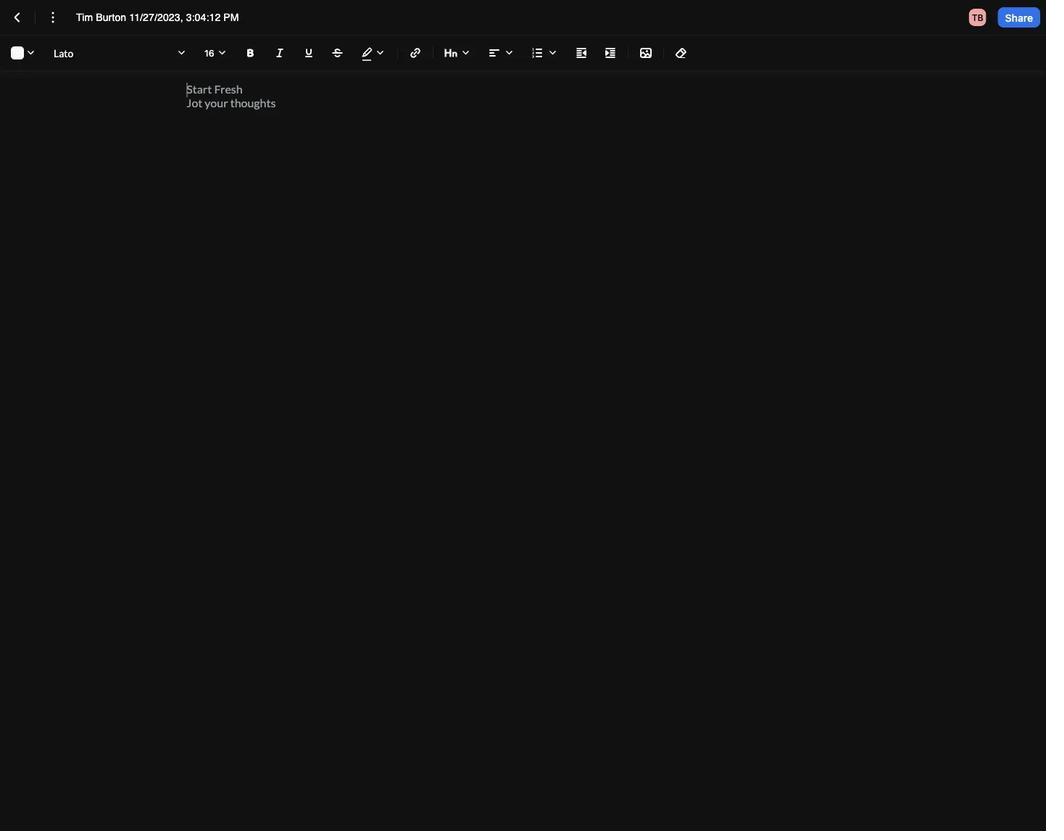 Task type: describe. For each thing, give the bounding box(es) containing it.
lato
[[54, 47, 73, 59]]

all notes image
[[9, 9, 26, 26]]

italic image
[[271, 44, 289, 62]]

bold image
[[242, 44, 260, 62]]

16 button
[[199, 41, 234, 65]]

underline image
[[300, 44, 318, 62]]

decrease indent image
[[573, 44, 591, 62]]

share button
[[999, 7, 1041, 28]]

tb
[[973, 12, 984, 22]]

increase indent image
[[602, 44, 620, 62]]

clear style image
[[673, 44, 691, 62]]

tb button
[[964, 6, 993, 29]]

lato button
[[48, 41, 193, 65]]



Task type: vqa. For each thing, say whether or not it's contained in the screenshot.
TB popup button
yes



Task type: locate. For each thing, give the bounding box(es) containing it.
strikethrough image
[[329, 44, 347, 62]]

more image
[[44, 9, 62, 26]]

16
[[205, 48, 214, 58]]

insert image image
[[638, 44, 655, 62]]

share
[[1006, 11, 1034, 23]]

None text field
[[76, 10, 258, 25]]

link image
[[407, 44, 424, 62]]



